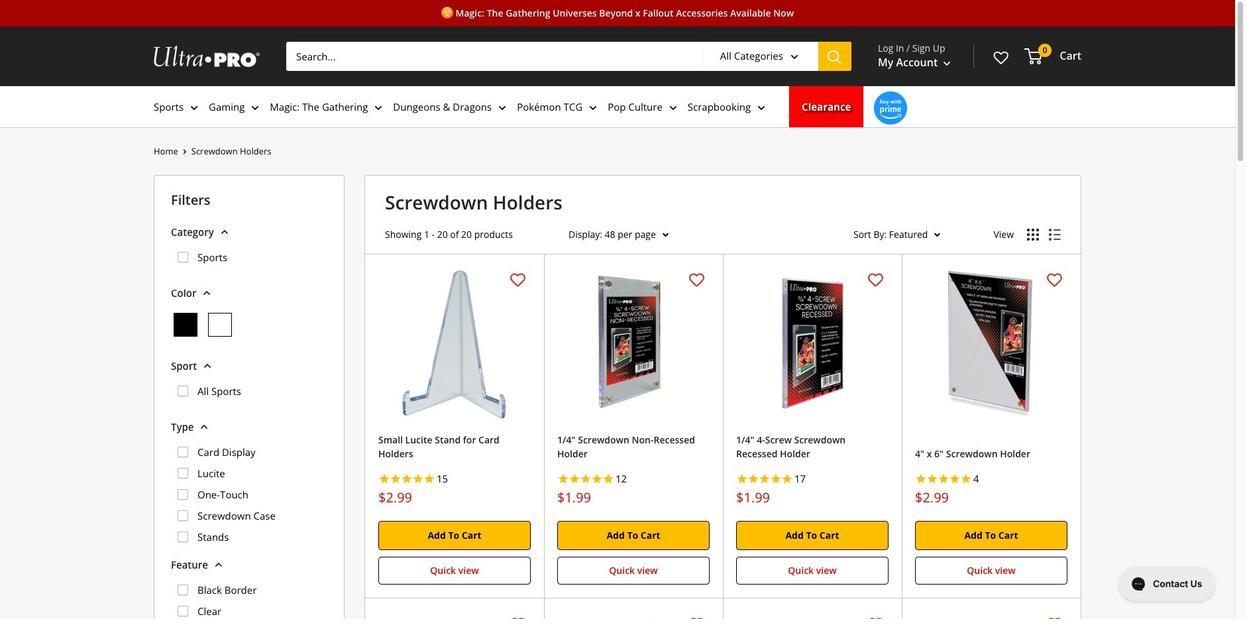 Task type: locate. For each thing, give the bounding box(es) containing it.
None checkbox
[[178, 447, 188, 458], [178, 468, 188, 479], [178, 447, 188, 458], [178, 468, 188, 479]]

None search field
[[286, 42, 852, 71]]

rated 4.8 out of 5 stars 4 reviews element
[[916, 469, 1068, 489]]

arrow bottom image
[[204, 363, 212, 369], [201, 424, 209, 430]]

add to favorites image
[[689, 273, 704, 288], [868, 617, 883, 619], [1047, 617, 1062, 619]]

arrow right image
[[183, 149, 187, 155]]

1 horizontal spatial add to favorites image
[[868, 617, 883, 619]]

list
[[154, 86, 1082, 127], [154, 143, 271, 160], [171, 436, 328, 548], [171, 574, 328, 619]]

5" x 7" screwdown holder | ultra pro international image
[[379, 611, 531, 619]]

display products as grid image
[[1028, 228, 1040, 240]]

0 horizontal spatial add to favorites image
[[689, 273, 704, 288]]

add to favorites image for single-screw screwdown holder | ultra pro international image
[[868, 617, 883, 619]]

add to favorites image
[[510, 273, 525, 288], [868, 273, 883, 288], [1047, 273, 1062, 288], [510, 617, 525, 619], [689, 617, 704, 619]]

1 vertical spatial arrow bottom image
[[201, 424, 209, 430]]

None checkbox
[[178, 252, 188, 263], [178, 386, 188, 397], [178, 489, 188, 500], [178, 511, 188, 521], [178, 532, 188, 542], [178, 585, 188, 596], [178, 606, 188, 617], [178, 252, 188, 263], [178, 386, 188, 397], [178, 489, 188, 500], [178, 511, 188, 521], [178, 532, 188, 542], [178, 585, 188, 596], [178, 606, 188, 617]]

4" x 6" screwdown holder | ultra pro international image
[[916, 267, 1068, 419]]

ultra pro international image
[[154, 46, 260, 67]]

17 reviews element
[[795, 472, 806, 485]]

single-screw screwdown holder | ultra pro international image
[[737, 611, 889, 619]]

arrow bottom image
[[791, 54, 799, 60], [221, 229, 229, 235], [203, 290, 211, 296], [215, 562, 223, 568]]

black image
[[174, 313, 198, 337]]

rated 4.8 out of 5 stars 17 reviews element
[[737, 469, 889, 489]]

small lucite stand for card holders | ultra pro international image
[[379, 267, 531, 419]]

add to favorites image for the 1/4" screwdown non-recessed holder | ultra pro international image
[[689, 273, 704, 288]]

4-card black frame screwdown holder | ultra pro international image
[[916, 611, 1068, 619]]

2 horizontal spatial add to favorites image
[[1047, 617, 1062, 619]]



Task type: describe. For each thing, give the bounding box(es) containing it.
15 reviews element
[[437, 472, 448, 485]]

1-card black frame screwdown holder | ultra pro international image
[[558, 611, 710, 619]]

1/4 image
[[737, 267, 889, 419]]

add to favorites image for 4" x 6" screwdown holder | ultra pro international image
[[1047, 273, 1062, 288]]

add to favorites image for 1/4 image
[[868, 273, 883, 288]]

add to favorites image for 4-card black frame screwdown holder | ultra pro international image
[[1047, 617, 1062, 619]]

1/4" screwdown non-recessed holder | ultra pro international image
[[558, 267, 710, 419]]

rated 5.0 out of 5 stars 12 reviews element
[[558, 469, 710, 489]]

Search... text field
[[286, 42, 703, 71]]

0 vertical spatial arrow bottom image
[[204, 363, 212, 369]]

add to favorites image for 5" x 7" screwdown holder | ultra pro international image in the bottom of the page
[[510, 617, 525, 619]]

add to favorites image for 1-card black frame screwdown holder | ultra pro international image
[[689, 617, 704, 619]]

add to favorites image for the small lucite stand for card holders | ultra pro international image
[[510, 273, 525, 288]]

display products as list image
[[1050, 228, 1062, 240]]

12 reviews element
[[616, 472, 627, 485]]

4 reviews element
[[974, 472, 980, 485]]

search image
[[828, 50, 842, 64]]

rated 5.0 out of 5 stars 15 reviews element
[[379, 469, 531, 489]]

clear image
[[208, 313, 232, 337]]



Task type: vqa. For each thing, say whether or not it's contained in the screenshot.
ONE-TOUCH Resealable Bags, Fits up to 260PT (100ct) image
no



